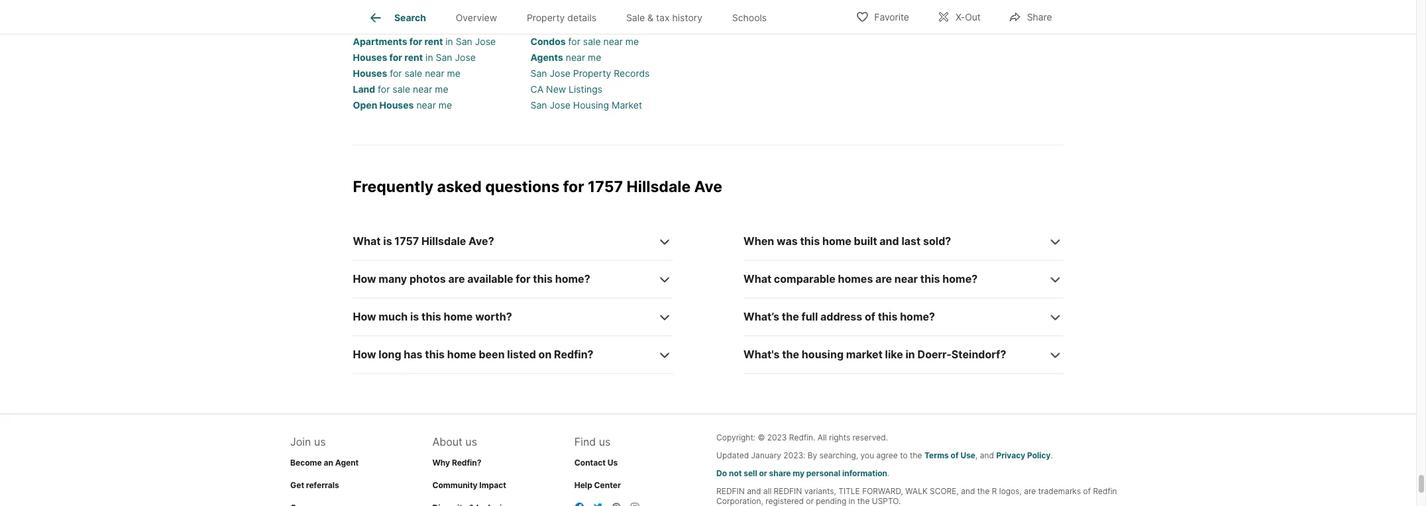 Task type: vqa. For each thing, say whether or not it's contained in the screenshot.
Condos
yes



Task type: locate. For each thing, give the bounding box(es) containing it.
what's
[[744, 349, 780, 362]]

hillsdale left ave
[[627, 178, 691, 196]]

1 horizontal spatial is
[[410, 311, 419, 324]]

1 horizontal spatial or
[[806, 497, 814, 506]]

1 vertical spatial houses
[[353, 68, 387, 79]]

score,
[[930, 487, 959, 497]]

title
[[839, 487, 860, 497]]

0 vertical spatial hillsdale
[[627, 178, 691, 196]]

are inside dropdown button
[[876, 273, 892, 286]]

updated january 2023: by searching, you agree to the terms of use , and privacy policy .
[[717, 451, 1053, 461]]

corporation,
[[717, 497, 763, 506]]

tab list
[[353, 0, 792, 34], [353, 0, 1063, 13]]

0 horizontal spatial .
[[888, 469, 890, 479]]

1 horizontal spatial what
[[744, 273, 772, 286]]

the left the full
[[782, 311, 799, 324]]

for for apartments for rent
[[409, 36, 422, 48]]

redfin facebook image
[[574, 503, 585, 506]]

search link
[[368, 10, 426, 26]]

san jose housing market
[[531, 100, 642, 111]]

redfin? right the on
[[554, 349, 594, 362]]

1 redfin from the left
[[717, 487, 745, 497]]

2 us from the left
[[466, 436, 477, 449]]

home left 'worth?'
[[444, 311, 473, 324]]

of
[[865, 311, 876, 324], [951, 451, 959, 461], [1083, 487, 1091, 497]]

of right address
[[865, 311, 876, 324]]

2 vertical spatial sale
[[393, 84, 410, 95]]

what up many
[[353, 235, 381, 248]]

0 horizontal spatial property
[[527, 12, 565, 23]]

us for about us
[[466, 436, 477, 449]]

how inside dropdown button
[[353, 311, 376, 324]]

1 vertical spatial of
[[951, 451, 959, 461]]

privacy
[[996, 451, 1026, 461]]

1 vertical spatial home
[[444, 311, 473, 324]]

home? inside how many photos are available for this home? 'dropdown button'
[[555, 273, 590, 286]]

in down the title
[[849, 497, 855, 506]]

.
[[1051, 451, 1053, 461], [888, 469, 890, 479]]

houses for rent in san jose
[[353, 52, 476, 64]]

community impact
[[432, 481, 506, 491]]

2 vertical spatial home
[[447, 349, 476, 362]]

home inside how long has this home been listed on redfin? dropdown button
[[447, 349, 476, 362]]

for up houses for rent in san jose
[[409, 36, 422, 48]]

when
[[744, 235, 774, 248]]

1 vertical spatial sale
[[405, 68, 422, 79]]

hillsdale left ave?
[[422, 235, 466, 248]]

0 horizontal spatial or
[[759, 469, 767, 479]]

for up houses for sale near me at the left of the page
[[389, 52, 402, 64]]

home inside how much is this home worth? dropdown button
[[444, 311, 473, 324]]

0 horizontal spatial what
[[353, 235, 381, 248]]

full
[[802, 311, 818, 324]]

this down what is 1757 hillsdale ave? dropdown button
[[533, 273, 553, 286]]

1 horizontal spatial home?
[[900, 311, 935, 324]]

terms of use link
[[925, 451, 976, 461]]

property up condos
[[527, 12, 565, 23]]

houses for houses for sale near me
[[353, 68, 387, 79]]

hillsdale
[[627, 178, 691, 196], [422, 235, 466, 248]]

near down "when was this home built and last sold?" dropdown button
[[895, 273, 918, 286]]

help center
[[574, 481, 621, 491]]

and left last
[[880, 235, 899, 248]]

0 vertical spatial how
[[353, 273, 376, 286]]

1 how from the top
[[353, 273, 376, 286]]

us right find on the bottom
[[599, 436, 611, 449]]

0 horizontal spatial us
[[314, 436, 326, 449]]

home? inside what comparable homes are near this home? dropdown button
[[943, 273, 978, 286]]

1757 inside dropdown button
[[395, 235, 419, 248]]

home left the been
[[447, 349, 476, 362]]

me for land for sale near me
[[435, 84, 449, 95]]

0 vertical spatial redfin?
[[554, 349, 594, 362]]

is right much
[[410, 311, 419, 324]]

contact us button
[[574, 458, 618, 468]]

2 redfin from the left
[[774, 487, 802, 497]]

for for land
[[378, 84, 390, 95]]

tax
[[656, 12, 670, 23]]

logos,
[[999, 487, 1022, 497]]

in
[[446, 36, 453, 48], [426, 52, 433, 64], [906, 349, 915, 362], [849, 497, 855, 506]]

registered
[[766, 497, 804, 506]]

share
[[769, 469, 791, 479]]

0 vertical spatial of
[[865, 311, 876, 324]]

are
[[448, 273, 465, 286], [876, 273, 892, 286], [1024, 487, 1036, 497]]

houses for sale near me
[[353, 68, 461, 79]]

this right the was
[[800, 235, 820, 248]]

privacy policy link
[[996, 451, 1051, 461]]

agents
[[531, 52, 563, 64]]

are right logos,
[[1024, 487, 1036, 497]]

0 horizontal spatial of
[[865, 311, 876, 324]]

how left much
[[353, 311, 376, 324]]

sale up open houses near me at left top
[[393, 84, 410, 95]]

rent for apartments for rent
[[425, 36, 443, 48]]

and
[[880, 235, 899, 248], [980, 451, 994, 461], [747, 487, 761, 497], [961, 487, 975, 497]]

is
[[383, 235, 392, 248], [410, 311, 419, 324]]

0 vertical spatial houses
[[353, 52, 387, 64]]

0 horizontal spatial home?
[[555, 273, 590, 286]]

are inside 'dropdown button'
[[448, 273, 465, 286]]

2 horizontal spatial of
[[1083, 487, 1091, 497]]

san
[[456, 36, 472, 48], [436, 52, 452, 64], [531, 68, 547, 79], [531, 100, 547, 111]]

the down the title
[[858, 497, 870, 506]]

new
[[546, 84, 566, 95]]

home? inside what's the full address of this home? dropdown button
[[900, 311, 935, 324]]

rent up houses for sale near me at the left of the page
[[405, 52, 423, 64]]

0 horizontal spatial are
[[448, 273, 465, 286]]

0 horizontal spatial rent
[[405, 52, 423, 64]]

what's the housing market like in doerr-steindorf? button
[[744, 337, 1063, 375]]

built
[[854, 235, 877, 248]]

market
[[846, 349, 883, 362]]

us right join
[[314, 436, 326, 449]]

for up land for sale near me
[[390, 68, 402, 79]]

available
[[467, 273, 513, 286]]

favorite
[[874, 12, 909, 23]]

overview
[[456, 12, 497, 23]]

me up san jose property records link
[[588, 52, 601, 64]]

1 vertical spatial hillsdale
[[422, 235, 466, 248]]

of left redfin
[[1083, 487, 1091, 497]]

property inside tab
[[527, 12, 565, 23]]

how
[[353, 273, 376, 286], [353, 311, 376, 324], [353, 349, 376, 362]]

0 horizontal spatial redfin?
[[452, 458, 482, 468]]

1 horizontal spatial rent
[[425, 36, 443, 48]]

sale & tax history
[[626, 12, 703, 23]]

,
[[976, 451, 978, 461]]

1 horizontal spatial redfin?
[[554, 349, 594, 362]]

1 vertical spatial is
[[410, 311, 419, 324]]

what's the full address of this home?
[[744, 311, 935, 324]]

this right has
[[425, 349, 445, 362]]

home for been
[[447, 349, 476, 362]]

us for find us
[[599, 436, 611, 449]]

many
[[379, 273, 407, 286]]

for for houses for rent
[[389, 52, 402, 64]]

1 vertical spatial 1757
[[395, 235, 419, 248]]

rent up houses for rent in san jose
[[425, 36, 443, 48]]

frequently asked questions for 1757 hillsdale ave
[[353, 178, 723, 196]]

0 vertical spatial rent
[[425, 36, 443, 48]]

houses down apartments
[[353, 52, 387, 64]]

1 horizontal spatial redfin
[[774, 487, 802, 497]]

1 us from the left
[[314, 436, 326, 449]]

1 vertical spatial what
[[744, 273, 772, 286]]

the inside dropdown button
[[782, 311, 799, 324]]

0 vertical spatial is
[[383, 235, 392, 248]]

listings
[[569, 84, 603, 95]]

how much is this home worth? button
[[353, 299, 673, 337]]

frequently
[[353, 178, 434, 196]]

how for how many photos are available for this home?
[[353, 273, 376, 286]]

tab list containing search
[[353, 0, 792, 34]]

what's the housing market like in doerr-steindorf?
[[744, 349, 1006, 362]]

get referrals
[[290, 481, 339, 491]]

open houses near me
[[353, 100, 452, 111]]

houses down land for sale near me
[[380, 100, 414, 111]]

houses up land
[[353, 68, 387, 79]]

the
[[782, 311, 799, 324], [782, 349, 799, 362], [910, 451, 922, 461], [978, 487, 990, 497], [858, 497, 870, 506]]

2 vertical spatial of
[[1083, 487, 1091, 497]]

homes
[[838, 273, 873, 286]]

what down when
[[744, 273, 772, 286]]

1 horizontal spatial property
[[573, 68, 611, 79]]

0 horizontal spatial hillsdale
[[422, 235, 466, 248]]

open
[[353, 100, 377, 111]]

1 vertical spatial or
[[806, 497, 814, 506]]

2 how from the top
[[353, 311, 376, 324]]

. down the agree
[[888, 469, 890, 479]]

us
[[314, 436, 326, 449], [466, 436, 477, 449], [599, 436, 611, 449]]

contact us
[[574, 458, 618, 468]]

2 vertical spatial how
[[353, 349, 376, 362]]

are right homes
[[876, 273, 892, 286]]

in down overview tab
[[446, 36, 453, 48]]

us right about
[[466, 436, 477, 449]]

1 horizontal spatial .
[[1051, 451, 1053, 461]]

in inside dropdown button
[[906, 349, 915, 362]]

property details
[[527, 12, 597, 23]]

what for what comparable homes are near this home?
[[744, 273, 772, 286]]

home?
[[555, 273, 590, 286], [943, 273, 978, 286], [900, 311, 935, 324]]

history
[[672, 12, 703, 23]]

center
[[594, 481, 621, 491]]

like
[[885, 349, 903, 362]]

me down houses for sale near me at the left of the page
[[435, 84, 449, 95]]

for
[[409, 36, 422, 48], [568, 36, 581, 48], [389, 52, 402, 64], [390, 68, 402, 79], [378, 84, 390, 95], [563, 178, 584, 196], [516, 273, 531, 286]]

what's the full address of this home? button
[[744, 299, 1063, 337]]

what comparable homes are near this home? button
[[744, 261, 1063, 299]]

are inside redfin and all redfin variants, title forward, walk score, and the r logos, are trademarks of redfin corporation, registered or pending in the uspto.
[[1024, 487, 1036, 497]]

sale down details
[[583, 36, 601, 48]]

home left built
[[822, 235, 852, 248]]

the right to
[[910, 451, 922, 461]]

for right the available
[[516, 273, 531, 286]]

is up many
[[383, 235, 392, 248]]

ca new listings
[[531, 84, 603, 95]]

3 us from the left
[[599, 436, 611, 449]]

for right land
[[378, 84, 390, 95]]

redfin up corporation,
[[717, 487, 745, 497]]

how left long
[[353, 349, 376, 362]]

0 vertical spatial what
[[353, 235, 381, 248]]

in down 'apartments for rent in san jose'
[[426, 52, 433, 64]]

of left use
[[951, 451, 959, 461]]

1 vertical spatial how
[[353, 311, 376, 324]]

0 vertical spatial or
[[759, 469, 767, 479]]

2 horizontal spatial home?
[[943, 273, 978, 286]]

houses
[[353, 52, 387, 64], [353, 68, 387, 79], [380, 100, 414, 111]]

terms
[[925, 451, 949, 461]]

sale down houses for rent in san jose
[[405, 68, 422, 79]]

redfin? up community impact
[[452, 458, 482, 468]]

2 horizontal spatial are
[[1024, 487, 1036, 497]]

how many photos are available for this home?
[[353, 273, 590, 286]]

me down houses for rent in san jose
[[447, 68, 461, 79]]

of inside redfin and all redfin variants, title forward, walk score, and the r logos, are trademarks of redfin corporation, registered or pending in the uspto.
[[1083, 487, 1091, 497]]

for up agents near me
[[568, 36, 581, 48]]

0 vertical spatial 1757
[[588, 178, 623, 196]]

san down ca
[[531, 100, 547, 111]]

0 horizontal spatial is
[[383, 235, 392, 248]]

community
[[432, 481, 478, 491]]

walk
[[906, 487, 928, 497]]

2 horizontal spatial us
[[599, 436, 611, 449]]

how left many
[[353, 273, 376, 286]]

was
[[777, 235, 798, 248]]

copyright: © 2023 redfin. all rights reserved.
[[717, 434, 888, 443]]

trademarks
[[1038, 487, 1081, 497]]

the right what's
[[782, 349, 799, 362]]

or down variants,
[[806, 497, 814, 506]]

redfin pinterest image
[[612, 503, 622, 506]]

1 horizontal spatial us
[[466, 436, 477, 449]]

0 vertical spatial home
[[822, 235, 852, 248]]

me down sale
[[626, 36, 639, 48]]

ca new listings link
[[531, 84, 603, 95]]

agent
[[335, 458, 359, 468]]

1 horizontal spatial 1757
[[588, 178, 623, 196]]

records
[[614, 68, 650, 79]]

1 horizontal spatial hillsdale
[[627, 178, 691, 196]]

how inside 'dropdown button'
[[353, 273, 376, 286]]

or right the sell
[[759, 469, 767, 479]]

for for condos
[[568, 36, 581, 48]]

0 horizontal spatial redfin
[[717, 487, 745, 497]]

rent
[[425, 36, 443, 48], [405, 52, 423, 64]]

redfin up registered
[[774, 487, 802, 497]]

questions
[[485, 178, 560, 196]]

are right photos in the bottom of the page
[[448, 273, 465, 286]]

out
[[965, 12, 981, 23]]

this
[[800, 235, 820, 248], [533, 273, 553, 286], [921, 273, 940, 286], [422, 311, 441, 324], [878, 311, 898, 324], [425, 349, 445, 362]]

. up 'trademarks'
[[1051, 451, 1053, 461]]

in right like
[[906, 349, 915, 362]]

0 horizontal spatial 1757
[[395, 235, 419, 248]]

property up listings
[[573, 68, 611, 79]]

0 vertical spatial property
[[527, 12, 565, 23]]

1 vertical spatial rent
[[405, 52, 423, 64]]

hillsdale inside dropdown button
[[422, 235, 466, 248]]

how inside dropdown button
[[353, 349, 376, 362]]

long
[[379, 349, 401, 362]]

1 vertical spatial .
[[888, 469, 890, 479]]

for right questions
[[563, 178, 584, 196]]

1 horizontal spatial are
[[876, 273, 892, 286]]

3 how from the top
[[353, 349, 376, 362]]

0 vertical spatial sale
[[583, 36, 601, 48]]

this up like
[[878, 311, 898, 324]]

are for homes
[[876, 273, 892, 286]]

copyright:
[[717, 434, 756, 443]]



Task type: describe. For each thing, give the bounding box(es) containing it.
sale for land
[[393, 84, 410, 95]]

find
[[574, 436, 596, 449]]

details
[[568, 12, 597, 23]]

listed
[[507, 349, 536, 362]]

this inside 'dropdown button'
[[533, 273, 553, 286]]

agree
[[877, 451, 898, 461]]

pending
[[816, 497, 847, 506]]

san up ca
[[531, 68, 547, 79]]

when was this home built and last sold? button
[[744, 223, 1063, 261]]

asked
[[437, 178, 482, 196]]

near inside what comparable homes are near this home? dropdown button
[[895, 273, 918, 286]]

near down condos for sale near me
[[566, 52, 585, 64]]

redfin instagram image
[[630, 503, 641, 506]]

doerr-
[[918, 349, 952, 362]]

why redfin? button
[[432, 458, 482, 468]]

sale for houses
[[405, 68, 422, 79]]

join us
[[290, 436, 326, 449]]

to
[[900, 451, 908, 461]]

home inside "when was this home built and last sold?" dropdown button
[[822, 235, 852, 248]]

x-out
[[956, 12, 981, 23]]

and right ,
[[980, 451, 994, 461]]

forward,
[[862, 487, 903, 497]]

join
[[290, 436, 311, 449]]

me for condos for sale near me
[[626, 36, 639, 48]]

do not sell or share my personal information .
[[717, 469, 890, 479]]

january
[[751, 451, 781, 461]]

x-out button
[[926, 3, 992, 30]]

ave?
[[469, 235, 494, 248]]

updated
[[717, 451, 749, 461]]

why redfin?
[[432, 458, 482, 468]]

sale & tax history tab
[[611, 2, 717, 34]]

land for sale near me
[[353, 84, 449, 95]]

near down land for sale near me
[[417, 100, 436, 111]]

market
[[612, 100, 642, 111]]

redfin? inside dropdown button
[[554, 349, 594, 362]]

sold?
[[923, 235, 951, 248]]

impact
[[479, 481, 506, 491]]

rent for houses for rent
[[405, 52, 423, 64]]

what for what is 1757 hillsdale ave?
[[353, 235, 381, 248]]

you
[[861, 451, 874, 461]]

home for worth?
[[444, 311, 473, 324]]

the left r
[[978, 487, 990, 497]]

me down land for sale near me
[[439, 100, 452, 111]]

1 vertical spatial property
[[573, 68, 611, 79]]

search
[[394, 12, 426, 23]]

uspto.
[[872, 497, 901, 506]]

has
[[404, 349, 423, 362]]

on
[[539, 349, 552, 362]]

much
[[379, 311, 408, 324]]

san jose property records
[[531, 68, 650, 79]]

us
[[608, 458, 618, 468]]

san down overview tab
[[456, 36, 472, 48]]

sale
[[626, 12, 645, 23]]

me for houses for sale near me
[[447, 68, 461, 79]]

share
[[1027, 12, 1052, 23]]

0 vertical spatial .
[[1051, 451, 1053, 461]]

©
[[758, 434, 765, 443]]

ave
[[694, 178, 723, 196]]

of inside what's the full address of this home? dropdown button
[[865, 311, 876, 324]]

property details tab
[[512, 2, 611, 34]]

sale for condos
[[583, 36, 601, 48]]

san jose housing market link
[[531, 100, 642, 111]]

2 vertical spatial houses
[[380, 100, 414, 111]]

reserved.
[[853, 434, 888, 443]]

houses for houses for rent in san jose
[[353, 52, 387, 64]]

all
[[763, 487, 772, 497]]

my
[[793, 469, 805, 479]]

do not sell or share my personal information link
[[717, 469, 888, 479]]

schools tab
[[717, 2, 782, 34]]

overview tab
[[441, 2, 512, 34]]

redfin twitter image
[[593, 503, 604, 506]]

condos for sale near me
[[531, 36, 639, 48]]

housing
[[802, 349, 844, 362]]

in inside redfin and all redfin variants, title forward, walk score, and the r logos, are trademarks of redfin corporation, registered or pending in the uspto.
[[849, 497, 855, 506]]

land
[[353, 84, 375, 95]]

get
[[290, 481, 304, 491]]

what comparable homes are near this home?
[[744, 273, 978, 286]]

about us
[[432, 436, 477, 449]]

variants,
[[804, 487, 836, 497]]

apartments
[[353, 36, 407, 48]]

2023
[[767, 434, 787, 443]]

schools
[[732, 12, 767, 23]]

agents near me
[[531, 52, 601, 64]]

been
[[479, 349, 505, 362]]

1 vertical spatial redfin?
[[452, 458, 482, 468]]

home? for what's the full address of this home?
[[900, 311, 935, 324]]

san down 'apartments for rent in san jose'
[[436, 52, 452, 64]]

home? for what comparable homes are near this home?
[[943, 273, 978, 286]]

steindorf?
[[952, 349, 1006, 362]]

for inside how many photos are available for this home? 'dropdown button'
[[516, 273, 531, 286]]

this inside dropdown button
[[425, 349, 445, 362]]

near up records at the top of page
[[603, 36, 623, 48]]

are for photos
[[448, 273, 465, 286]]

become an agent
[[290, 458, 359, 468]]

how for how much is this home worth?
[[353, 311, 376, 324]]

&
[[648, 12, 654, 23]]

or inside redfin and all redfin variants, title forward, walk score, and the r logos, are trademarks of redfin corporation, registered or pending in the uspto.
[[806, 497, 814, 506]]

this down sold?
[[921, 273, 940, 286]]

x-
[[956, 12, 965, 23]]

information
[[842, 469, 888, 479]]

us for join us
[[314, 436, 326, 449]]

do
[[717, 469, 727, 479]]

and left all on the bottom right of page
[[747, 487, 761, 497]]

find us
[[574, 436, 611, 449]]

not
[[729, 469, 742, 479]]

and right score,
[[961, 487, 975, 497]]

referrals
[[306, 481, 339, 491]]

the inside dropdown button
[[782, 349, 799, 362]]

help
[[574, 481, 592, 491]]

redfin
[[1093, 487, 1117, 497]]

and inside dropdown button
[[880, 235, 899, 248]]

last
[[902, 235, 921, 248]]

near down houses for rent in san jose
[[425, 68, 444, 79]]

apartments for rent in san jose
[[353, 36, 496, 48]]

what is 1757 hillsdale ave?
[[353, 235, 494, 248]]

address
[[821, 311, 863, 324]]

how for how long has this home been listed on redfin?
[[353, 349, 376, 362]]

all
[[818, 434, 827, 443]]

near down houses for sale near me at the left of the page
[[413, 84, 432, 95]]

for for houses
[[390, 68, 402, 79]]

1 horizontal spatial of
[[951, 451, 959, 461]]

this down photos in the bottom of the page
[[422, 311, 441, 324]]



